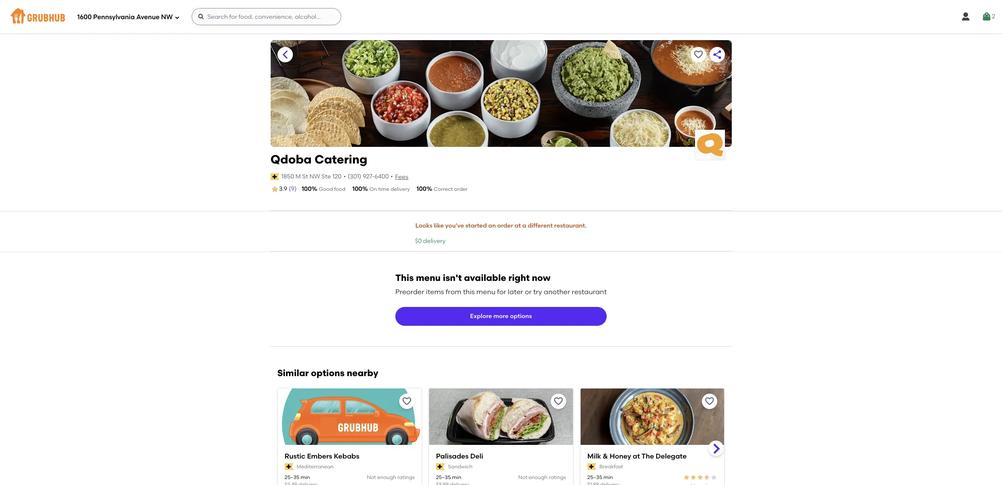 Task type: vqa. For each thing, say whether or not it's contained in the screenshot.
the leftmost the min
yes



Task type: locate. For each thing, give the bounding box(es) containing it.
not down palisades deli link
[[518, 474, 527, 480]]

subscription pass image for milk
[[587, 463, 596, 470]]

25–35 for milk
[[587, 474, 602, 480]]

(9)
[[289, 185, 297, 193]]

embers
[[307, 452, 332, 460]]

25–35 min for palisades
[[436, 474, 461, 480]]

nw
[[161, 13, 173, 21], [309, 173, 320, 180]]

ste
[[322, 173, 331, 180]]

1 subscription pass image from the left
[[285, 463, 293, 470]]

milk & honey at the delegate
[[587, 452, 687, 460]]

2 horizontal spatial save this restaurant image
[[693, 50, 703, 60]]

1 not enough ratings from the left
[[367, 474, 415, 480]]

min down mediterranean
[[301, 474, 310, 480]]

0 horizontal spatial min
[[301, 474, 310, 480]]

0 horizontal spatial enough
[[377, 474, 396, 480]]

2 horizontal spatial 100
[[417, 185, 426, 193]]

delivery down fees button
[[391, 186, 410, 192]]

1 vertical spatial at
[[633, 452, 640, 460]]

subscription pass image for rustic
[[285, 463, 293, 470]]

rustic embers kebabs link
[[285, 452, 415, 461]]

min down breakfast
[[603, 474, 613, 480]]

1 horizontal spatial save this restaurant image
[[553, 396, 563, 407]]

on
[[369, 186, 377, 192]]

1 not from the left
[[367, 474, 376, 480]]

qdoba catering logo image
[[695, 130, 725, 160]]

nw inside button
[[309, 173, 320, 180]]

1 horizontal spatial 100
[[352, 185, 362, 193]]

100 left correct
[[417, 185, 426, 193]]

1 vertical spatial order
[[497, 222, 513, 229]]

• (301) 927-6400 • fees
[[344, 173, 408, 180]]

2 not enough ratings from the left
[[518, 474, 566, 480]]

min for deli
[[452, 474, 461, 480]]

2 subscription pass image from the left
[[587, 463, 596, 470]]

0 vertical spatial options
[[510, 313, 532, 320]]

nw for avenue
[[161, 13, 173, 21]]

correct
[[434, 186, 453, 192]]

nw inside main navigation navigation
[[161, 13, 173, 21]]

2 not from the left
[[518, 474, 527, 480]]

time
[[378, 186, 389, 192]]

1 horizontal spatial delivery
[[423, 237, 446, 245]]

3 min from the left
[[603, 474, 613, 480]]

2 25–35 min from the left
[[436, 474, 461, 480]]

rustic embers kebabs logo image
[[278, 389, 421, 460]]

0 horizontal spatial options
[[311, 368, 345, 378]]

25–35
[[285, 474, 299, 480], [436, 474, 451, 480], [587, 474, 602, 480]]

order right an
[[497, 222, 513, 229]]

now
[[532, 272, 551, 283]]

st
[[302, 173, 308, 180]]

you've
[[445, 222, 464, 229]]

delivery right the $0
[[423, 237, 446, 245]]

save this restaurant button for milk & honey at the delegate
[[702, 394, 717, 409]]

1 vertical spatial delivery
[[423, 237, 446, 245]]

0 horizontal spatial at
[[515, 222, 521, 229]]

options right more on the bottom of page
[[510, 313, 532, 320]]

1 min from the left
[[301, 474, 310, 480]]

0 vertical spatial order
[[454, 186, 467, 192]]

1 vertical spatial options
[[311, 368, 345, 378]]

• right 120
[[344, 173, 346, 180]]

25–35 min down breakfast
[[587, 474, 613, 480]]

enough for palisades deli
[[529, 474, 548, 480]]

1 ratings from the left
[[397, 474, 415, 480]]

0 horizontal spatial ratings
[[397, 474, 415, 480]]

0 horizontal spatial 25–35
[[285, 474, 299, 480]]

927-
[[363, 173, 375, 180]]

100
[[302, 185, 312, 193], [352, 185, 362, 193], [417, 185, 426, 193]]

1 horizontal spatial not enough ratings
[[518, 474, 566, 480]]

not down rustic embers kebabs link
[[367, 474, 376, 480]]

order
[[454, 186, 467, 192], [497, 222, 513, 229]]

• left fees
[[391, 173, 393, 180]]

save this restaurant image
[[693, 50, 703, 60], [402, 396, 412, 407], [553, 396, 563, 407]]

subscription pass image
[[285, 463, 293, 470], [587, 463, 596, 470]]

2 min from the left
[[452, 474, 461, 480]]

breakfast
[[599, 464, 623, 470]]

25–35 for rustic
[[285, 474, 299, 480]]

1 horizontal spatial 25–35
[[436, 474, 451, 480]]

1 horizontal spatial subscription pass image
[[436, 463, 445, 470]]

explore more options
[[470, 313, 532, 320]]

1 horizontal spatial enough
[[529, 474, 548, 480]]

2 ratings from the left
[[549, 474, 566, 480]]

on time delivery
[[369, 186, 410, 192]]

delegate
[[656, 452, 687, 460]]

100 down st
[[302, 185, 312, 193]]

order right correct
[[454, 186, 467, 192]]

enough down rustic embers kebabs link
[[377, 474, 396, 480]]

2 horizontal spatial min
[[603, 474, 613, 480]]

1 100 from the left
[[302, 185, 312, 193]]

0 vertical spatial menu
[[416, 272, 441, 283]]

star icon image
[[270, 185, 279, 193], [683, 474, 690, 481], [690, 474, 697, 481], [697, 474, 704, 481], [704, 474, 711, 481], [704, 474, 711, 481], [711, 474, 717, 481]]

this
[[463, 288, 475, 296]]

nw for st
[[309, 173, 320, 180]]

0 horizontal spatial •
[[344, 173, 346, 180]]

qdoba
[[270, 152, 312, 167]]

menu
[[416, 272, 441, 283], [476, 288, 495, 296]]

1850
[[281, 173, 294, 180]]

25–35 down sandwich
[[436, 474, 451, 480]]

delivery
[[391, 186, 410, 192], [423, 237, 446, 245]]

save this restaurant button for palisades deli
[[551, 394, 566, 409]]

min for embers
[[301, 474, 310, 480]]

1 vertical spatial subscription pass image
[[436, 463, 445, 470]]

menu up the items at the bottom left of the page
[[416, 272, 441, 283]]

not for rustic embers kebabs
[[367, 474, 376, 480]]

enough down palisades deli link
[[529, 474, 548, 480]]

nw right avenue
[[161, 13, 173, 21]]

1600
[[77, 13, 92, 21]]

25–35 min down sandwich
[[436, 474, 461, 480]]

1 horizontal spatial nw
[[309, 173, 320, 180]]

1 horizontal spatial at
[[633, 452, 640, 460]]

0 horizontal spatial 25–35 min
[[285, 474, 310, 480]]

ratings for rustic embers kebabs
[[397, 474, 415, 480]]

3 25–35 min from the left
[[587, 474, 613, 480]]

1 enough from the left
[[377, 474, 396, 480]]

at left a
[[515, 222, 521, 229]]

0 horizontal spatial menu
[[416, 272, 441, 283]]

$0
[[415, 237, 422, 245]]

not enough ratings
[[367, 474, 415, 480], [518, 474, 566, 480]]

similar
[[277, 368, 309, 378]]

menu down available
[[476, 288, 495, 296]]

0 horizontal spatial nw
[[161, 13, 173, 21]]

right
[[508, 272, 530, 283]]

2 horizontal spatial 25–35
[[587, 474, 602, 480]]

options
[[510, 313, 532, 320], [311, 368, 345, 378]]

Search for food, convenience, alcohol... search field
[[192, 8, 341, 25]]

1 horizontal spatial min
[[452, 474, 461, 480]]

enough
[[377, 474, 396, 480], [529, 474, 548, 480]]

25–35 min for milk
[[587, 474, 613, 480]]

2 100 from the left
[[352, 185, 362, 193]]

6400
[[375, 173, 389, 180]]

100 down (301)
[[352, 185, 362, 193]]

0 horizontal spatial order
[[454, 186, 467, 192]]

subscription pass image left 1850
[[270, 173, 279, 180]]

subscription pass image down rustic
[[285, 463, 293, 470]]

options right the similar at left bottom
[[311, 368, 345, 378]]

1 horizontal spatial order
[[497, 222, 513, 229]]

•
[[344, 173, 346, 180], [391, 173, 393, 180]]

rustic
[[285, 452, 305, 460]]

not
[[367, 474, 376, 480], [518, 474, 527, 480]]

an
[[488, 222, 496, 229]]

1 horizontal spatial 25–35 min
[[436, 474, 461, 480]]

restaurant.
[[554, 222, 587, 229]]

1 horizontal spatial •
[[391, 173, 393, 180]]

palisades
[[436, 452, 469, 460]]

save this restaurant button for rustic embers kebabs
[[399, 394, 415, 409]]

25–35 min
[[285, 474, 310, 480], [436, 474, 461, 480], [587, 474, 613, 480]]

ratings
[[397, 474, 415, 480], [549, 474, 566, 480]]

1 horizontal spatial options
[[510, 313, 532, 320]]

ratings for palisades deli
[[549, 474, 566, 480]]

subscription pass image down palisades
[[436, 463, 445, 470]]

0 vertical spatial nw
[[161, 13, 173, 21]]

2 enough from the left
[[529, 474, 548, 480]]

0 horizontal spatial subscription pass image
[[285, 463, 293, 470]]

min down sandwich
[[452, 474, 461, 480]]

share icon image
[[712, 50, 722, 60]]

for
[[497, 288, 506, 296]]

not for palisades deli
[[518, 474, 527, 480]]

2 button
[[982, 9, 995, 24]]

another
[[544, 288, 570, 296]]

fees button
[[395, 172, 409, 182]]

options inside button
[[510, 313, 532, 320]]

at
[[515, 222, 521, 229], [633, 452, 640, 460]]

1 horizontal spatial menu
[[476, 288, 495, 296]]

1 horizontal spatial ratings
[[549, 474, 566, 480]]

2 horizontal spatial 25–35 min
[[587, 474, 613, 480]]

2 • from the left
[[391, 173, 393, 180]]

25–35 min down mediterranean
[[285, 474, 310, 480]]

1 horizontal spatial not
[[518, 474, 527, 480]]

1 25–35 from the left
[[285, 474, 299, 480]]

1 25–35 min from the left
[[285, 474, 310, 480]]

subscription pass image down milk
[[587, 463, 596, 470]]

save this restaurant button
[[691, 47, 706, 62], [399, 394, 415, 409], [551, 394, 566, 409], [702, 394, 717, 409]]

0 horizontal spatial delivery
[[391, 186, 410, 192]]

subscription pass image
[[270, 173, 279, 180], [436, 463, 445, 470]]

0 vertical spatial at
[[515, 222, 521, 229]]

0 horizontal spatial not enough ratings
[[367, 474, 415, 480]]

at left the
[[633, 452, 640, 460]]

3 100 from the left
[[417, 185, 426, 193]]

2 25–35 from the left
[[436, 474, 451, 480]]

25–35 down breakfast
[[587, 474, 602, 480]]

1 vertical spatial nw
[[309, 173, 320, 180]]

min
[[301, 474, 310, 480], [452, 474, 461, 480], [603, 474, 613, 480]]

25–35 down rustic
[[285, 474, 299, 480]]

100 for on time delivery
[[352, 185, 362, 193]]

this menu isn't available right now
[[395, 272, 551, 283]]

svg image
[[961, 12, 971, 22], [982, 12, 992, 22], [198, 13, 204, 20], [174, 15, 180, 20]]

0 vertical spatial subscription pass image
[[270, 173, 279, 180]]

0 horizontal spatial save this restaurant image
[[402, 396, 412, 407]]

0 horizontal spatial 100
[[302, 185, 312, 193]]

0 horizontal spatial subscription pass image
[[270, 173, 279, 180]]

pennsylvania
[[93, 13, 135, 21]]

3 25–35 from the left
[[587, 474, 602, 480]]

a
[[522, 222, 526, 229]]

0 horizontal spatial not
[[367, 474, 376, 480]]

preorder items from this menu for later or try another restaurant
[[395, 288, 607, 296]]

more
[[493, 313, 509, 320]]

looks like you've started an order at a different restaurant.
[[415, 222, 587, 229]]

100 for good food
[[302, 185, 312, 193]]

nw right st
[[309, 173, 320, 180]]

1 horizontal spatial subscription pass image
[[587, 463, 596, 470]]



Task type: describe. For each thing, give the bounding box(es) containing it.
good
[[319, 186, 333, 192]]

25–35 for palisades
[[436, 474, 451, 480]]

main navigation navigation
[[0, 0, 1002, 33]]

1600 pennsylvania avenue nw
[[77, 13, 173, 21]]

items
[[426, 288, 444, 296]]

&
[[603, 452, 608, 460]]

100 for correct order
[[417, 185, 426, 193]]

save this restaurant image for palisades deli
[[553, 396, 563, 407]]

milk & honey at the delegate link
[[587, 452, 717, 461]]

correct order
[[434, 186, 467, 192]]

rustic embers kebabs
[[285, 452, 359, 460]]

not enough ratings for palisades deli
[[518, 474, 566, 480]]

m
[[296, 173, 301, 180]]

looks
[[415, 222, 432, 229]]

(301)
[[348, 173, 361, 180]]

save this restaurant image
[[705, 396, 715, 407]]

milk & honey at the delegate logo image
[[581, 389, 724, 460]]

120
[[332, 173, 341, 180]]

qdoba catering
[[270, 152, 367, 167]]

1 • from the left
[[344, 173, 346, 180]]

at inside button
[[515, 222, 521, 229]]

3.9
[[279, 185, 287, 193]]

palisades deli logo image
[[429, 389, 573, 460]]

explore more options button
[[395, 307, 607, 326]]

good food
[[319, 186, 345, 192]]

avenue
[[136, 13, 160, 21]]

like
[[434, 222, 444, 229]]

enough for rustic embers kebabs
[[377, 474, 396, 480]]

sandwich
[[448, 464, 472, 470]]

1850 m st nw ste 120 button
[[281, 172, 342, 181]]

kebabs
[[334, 452, 359, 460]]

(301) 927-6400 button
[[348, 172, 389, 181]]

different
[[528, 222, 553, 229]]

or
[[525, 288, 532, 296]]

honey
[[610, 452, 631, 460]]

from
[[446, 288, 461, 296]]

restaurant
[[572, 288, 607, 296]]

1 vertical spatial menu
[[476, 288, 495, 296]]

nearby
[[347, 368, 378, 378]]

order inside button
[[497, 222, 513, 229]]

isn't
[[443, 272, 462, 283]]

explore
[[470, 313, 492, 320]]

palisades deli
[[436, 452, 483, 460]]

2
[[992, 13, 995, 20]]

milk
[[587, 452, 601, 460]]

min for &
[[603, 474, 613, 480]]

not enough ratings for rustic embers kebabs
[[367, 474, 415, 480]]

the
[[642, 452, 654, 460]]

1850 m st nw ste 120
[[281, 173, 341, 180]]

svg image inside 2 button
[[982, 12, 992, 22]]

save this restaurant image for rustic embers kebabs
[[402, 396, 412, 407]]

this
[[395, 272, 414, 283]]

deli
[[470, 452, 483, 460]]

fees
[[395, 173, 408, 180]]

preorder
[[395, 288, 424, 296]]

mediterranean
[[297, 464, 334, 470]]

$0 delivery
[[415, 237, 446, 245]]

caret left icon image
[[280, 50, 290, 60]]

palisades deli link
[[436, 452, 566, 461]]

started
[[465, 222, 487, 229]]

available
[[464, 272, 506, 283]]

later
[[508, 288, 523, 296]]

similar options nearby
[[277, 368, 378, 378]]

0 vertical spatial delivery
[[391, 186, 410, 192]]

looks like you've started an order at a different restaurant. button
[[415, 217, 587, 235]]

try
[[533, 288, 542, 296]]

catering
[[315, 152, 367, 167]]

food
[[334, 186, 345, 192]]

25–35 min for rustic
[[285, 474, 310, 480]]



